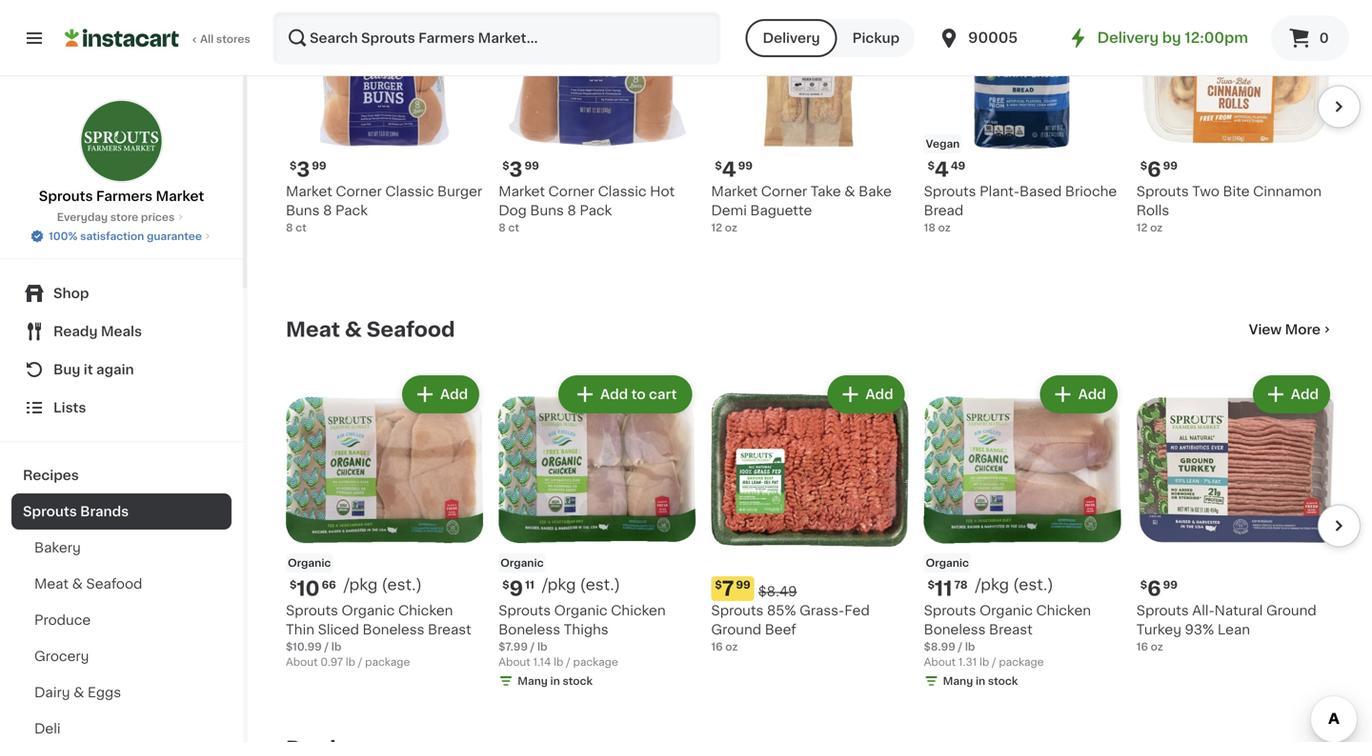 Task type: vqa. For each thing, say whether or not it's contained in the screenshot.
second Product group from the left
yes



Task type: describe. For each thing, give the bounding box(es) containing it.
buy
[[53, 363, 80, 376]]

fed
[[845, 604, 870, 618]]

sprouts organic chicken boneless breast $8.99 / lb about 1.31 lb / package
[[924, 604, 1091, 668]]

pickup
[[853, 31, 900, 45]]

market corner take & bake demi baguette 12 oz
[[711, 185, 892, 233]]

$7.99
[[499, 642, 528, 653]]

grass-
[[800, 604, 845, 618]]

$ 3 99 for market corner classic burger buns 8 pack
[[290, 160, 326, 180]]

view more link
[[1249, 320, 1334, 339]]

sprouts two bite cinnamon rolls 12 oz
[[1137, 185, 1322, 233]]

4 add button from the left
[[1255, 377, 1329, 412]]

sprouts inside $ 7 99 $8.49 sprouts 85% grass-fed ground beef 16 oz
[[711, 604, 764, 618]]

product group containing 10
[[286, 372, 483, 670]]

thighs
[[564, 624, 609, 637]]

brands
[[80, 505, 129, 519]]

6 for sprouts all-natural ground turkey 93% lean
[[1148, 579, 1161, 599]]

pack inside market corner classic hot dog buns 8 pack 8 ct
[[580, 204, 612, 218]]

$ inside $ 10 66 /pkg (est.)
[[290, 580, 297, 591]]

sprouts for sprouts organic chicken boneless breast $8.99 / lb about 1.31 lb / package
[[924, 604, 977, 618]]

market for 8
[[286, 185, 332, 198]]

99 for market corner classic burger buns 8 pack
[[312, 161, 326, 171]]

bakery
[[34, 541, 81, 555]]

package inside sprouts organic chicken thin sliced boneless breast $10.99 / lb about 0.97 lb / package
[[365, 657, 410, 668]]

about for 9
[[499, 657, 531, 668]]

ready meals button
[[11, 313, 232, 351]]

grocery link
[[11, 639, 232, 675]]

0 horizontal spatial meat & seafood link
[[11, 566, 232, 602]]

prices
[[141, 212, 175, 223]]

buy it again link
[[11, 351, 232, 389]]

5 add from the left
[[1291, 388, 1319, 401]]

bread
[[924, 204, 964, 218]]

ct inside market corner classic hot dog buns 8 pack 8 ct
[[508, 223, 519, 233]]

/ right 0.97
[[358, 657, 363, 668]]

/ right 1.14
[[566, 657, 571, 668]]

1 vertical spatial meat
[[34, 578, 69, 591]]

product group containing 7
[[711, 372, 909, 655]]

16 inside $ 7 99 $8.49 sprouts 85% grass-fed ground beef 16 oz
[[711, 642, 723, 653]]

organic inside sprouts organic chicken thin sliced boneless breast $10.99 / lb about 0.97 lb / package
[[342, 604, 395, 618]]

cart
[[649, 388, 677, 401]]

natural
[[1215, 604, 1263, 618]]

stock for 9
[[563, 676, 593, 687]]

4 for market corner take & bake demi baguette
[[722, 160, 736, 180]]

dog
[[499, 204, 527, 218]]

store
[[110, 212, 138, 223]]

organic up the 10
[[288, 558, 331, 569]]

66
[[322, 580, 336, 591]]

everyday store prices link
[[57, 210, 186, 225]]

0 horizontal spatial seafood
[[86, 578, 142, 591]]

lb right the 1.31
[[980, 657, 990, 668]]

add for 10
[[440, 388, 468, 401]]

1 vertical spatial meat & seafood
[[34, 578, 142, 591]]

ready meals
[[53, 325, 142, 338]]

bakery link
[[11, 530, 232, 566]]

ground inside $ 7 99 $8.49 sprouts 85% grass-fed ground beef 16 oz
[[711, 624, 762, 637]]

corner for 8
[[549, 185, 595, 198]]

11 inside $ 9 11 /pkg (est.)
[[525, 580, 535, 591]]

sprouts for sprouts organic chicken boneless thighs $7.99 / lb about 1.14 lb / package
[[499, 604, 551, 618]]

breast inside sprouts organic chicken boneless breast $8.99 / lb about 1.31 lb / package
[[989, 624, 1033, 637]]

lb up the 1.31
[[965, 642, 975, 653]]

sprouts for sprouts farmers market
[[39, 190, 93, 203]]

dairy
[[34, 686, 70, 700]]

(est.) for 10
[[382, 578, 422, 593]]

stores
[[216, 34, 250, 44]]

18
[[924, 223, 936, 233]]

99 inside $ 7 99 $8.49 sprouts 85% grass-fed ground beef 16 oz
[[736, 580, 751, 591]]

& inside 'market corner take & bake demi baguette 12 oz'
[[845, 185, 855, 198]]

chicken inside sprouts organic chicken thin sliced boneless breast $10.99 / lb about 0.97 lb / package
[[398, 604, 453, 618]]

(est.) for 9
[[580, 578, 620, 593]]

$7.99 original price: $8.49 element
[[711, 577, 909, 602]]

it
[[84, 363, 93, 376]]

99 for sprouts all-natural ground turkey 93% lean
[[1163, 580, 1178, 591]]

90005
[[969, 31, 1018, 45]]

deli
[[34, 722, 60, 736]]

add button for 7
[[830, 377, 903, 412]]

dairy & eggs
[[34, 686, 121, 700]]

100%
[[49, 231, 78, 242]]

about inside sprouts organic chicken thin sliced boneless breast $10.99 / lb about 0.97 lb / package
[[286, 657, 318, 668]]

instacart logo image
[[65, 27, 179, 50]]

sprouts organic chicken thin sliced boneless breast $10.99 / lb about 0.97 lb / package
[[286, 604, 471, 668]]

add button for 11
[[1042, 377, 1116, 412]]

add inside add to cart button
[[600, 388, 628, 401]]

100% satisfaction guarantee button
[[30, 225, 213, 244]]

view more
[[1249, 323, 1321, 336]]

deli link
[[11, 711, 232, 742]]

add to cart
[[600, 388, 677, 401]]

4 for sprouts plant-based brioche bread
[[935, 160, 949, 180]]

everyday
[[57, 212, 108, 223]]

/pkg for 11
[[976, 578, 1009, 593]]

12 inside 'market corner take & bake demi baguette 12 oz'
[[711, 223, 723, 233]]

stock for 11
[[988, 676, 1018, 687]]

/pkg for 10
[[344, 578, 378, 593]]

6 for sprouts two bite cinnamon rolls
[[1148, 160, 1161, 180]]

classic for burger
[[385, 185, 434, 198]]

by
[[1163, 31, 1182, 45]]

sprouts brands
[[23, 505, 129, 519]]

product group containing 11
[[924, 372, 1122, 693]]

$9.11 per package (estimated) element
[[499, 577, 696, 602]]

lb up 1.14
[[538, 642, 548, 653]]

buy it again
[[53, 363, 134, 376]]

(est.) for 11
[[1013, 578, 1054, 593]]

guarantee
[[147, 231, 202, 242]]

$ 10 66 /pkg (est.)
[[290, 578, 422, 599]]

add for 7
[[866, 388, 894, 401]]

more
[[1285, 323, 1321, 336]]

/pkg for 9
[[542, 578, 576, 593]]

ground inside sprouts all-natural ground turkey 93% lean 16 oz
[[1267, 604, 1317, 618]]

product group containing 9
[[499, 372, 696, 693]]

0
[[1320, 31, 1329, 45]]

package for 11
[[999, 657, 1044, 668]]

sprouts for sprouts brands
[[23, 505, 77, 519]]

burger
[[437, 185, 482, 198]]

sprouts farmers market link
[[39, 99, 204, 206]]

market corner classic burger buns 8 pack 8 ct
[[286, 185, 482, 233]]

90005 button
[[938, 11, 1052, 65]]

about for 11
[[924, 657, 956, 668]]

grocery
[[34, 650, 89, 663]]

0 vertical spatial meat & seafood
[[286, 320, 455, 340]]

$ 6 99 for sprouts all-natural ground turkey 93% lean
[[1141, 579, 1178, 599]]

baguette
[[750, 204, 812, 218]]

based
[[1020, 185, 1062, 198]]

to
[[632, 388, 646, 401]]

sprouts farmers market logo image
[[80, 99, 163, 183]]

16 inside sprouts all-natural ground turkey 93% lean 16 oz
[[1137, 642, 1148, 653]]

sliced
[[318, 624, 359, 637]]

12:00pm
[[1185, 31, 1249, 45]]

0.97
[[321, 657, 343, 668]]

corner for baguette
[[761, 185, 808, 198]]

chicken for 9
[[611, 604, 666, 618]]

all stores link
[[65, 11, 252, 65]]

eggs
[[88, 686, 121, 700]]

hot
[[650, 185, 675, 198]]

item carousel region containing 3
[[286, 0, 1361, 288]]

sprouts for sprouts organic chicken thin sliced boneless breast $10.99 / lb about 0.97 lb / package
[[286, 604, 338, 618]]

boneless inside sprouts organic chicken thin sliced boneless breast $10.99 / lb about 0.97 lb / package
[[363, 624, 425, 637]]

11 inside $ 11 78 /pkg (est.)
[[935, 579, 953, 599]]

farmers
[[96, 190, 153, 203]]

recipes
[[23, 469, 79, 482]]

thin
[[286, 624, 315, 637]]

99 for market corner take & bake demi baguette
[[738, 161, 753, 171]]

$ inside $ 4 99
[[715, 161, 722, 171]]

two
[[1193, 185, 1220, 198]]

vegan
[[926, 139, 960, 149]]

recipes link
[[11, 458, 232, 494]]

$ 9 11 /pkg (est.)
[[502, 578, 620, 599]]

$ inside $ 11 78 /pkg (est.)
[[928, 580, 935, 591]]

49
[[951, 161, 966, 171]]

$ 11 78 /pkg (est.)
[[928, 578, 1054, 599]]

organic up 78
[[926, 558, 969, 569]]

pickup button
[[837, 19, 915, 57]]

$8.99
[[924, 642, 956, 653]]

corner for pack
[[336, 185, 382, 198]]

chicken for 11
[[1037, 604, 1091, 618]]

0 vertical spatial meat & seafood link
[[286, 318, 455, 341]]

many in stock for 11
[[943, 676, 1018, 687]]

ready
[[53, 325, 98, 338]]

3 for market corner classic burger buns 8 pack
[[297, 160, 310, 180]]



Task type: locate. For each thing, give the bounding box(es) containing it.
boneless up $7.99
[[499, 624, 561, 637]]

1 stock from the left
[[563, 676, 593, 687]]

chicken down $10.66 per package (estimated) element
[[398, 604, 453, 618]]

item carousel region containing 10
[[259, 364, 1361, 707]]

0 horizontal spatial stock
[[563, 676, 593, 687]]

shop link
[[11, 275, 232, 313]]

12 down demi
[[711, 223, 723, 233]]

3 up dog
[[509, 160, 523, 180]]

boneless
[[363, 624, 425, 637], [499, 624, 561, 637], [924, 624, 986, 637]]

0 horizontal spatial delivery
[[763, 31, 820, 45]]

oz inside sprouts plant-based brioche bread 18 oz
[[938, 223, 951, 233]]

1 horizontal spatial seafood
[[367, 320, 455, 340]]

sprouts brands link
[[11, 494, 232, 530]]

2 horizontal spatial /pkg
[[976, 578, 1009, 593]]

bake
[[859, 185, 892, 198]]

buns
[[286, 204, 320, 218], [530, 204, 564, 218]]

1 product group from the left
[[286, 372, 483, 670]]

2 horizontal spatial about
[[924, 657, 956, 668]]

1 horizontal spatial about
[[499, 657, 531, 668]]

0 vertical spatial item carousel region
[[286, 0, 1361, 288]]

1 horizontal spatial 12
[[1137, 223, 1148, 233]]

&
[[845, 185, 855, 198], [345, 320, 362, 340], [72, 578, 83, 591], [73, 686, 84, 700]]

0 horizontal spatial boneless
[[363, 624, 425, 637]]

satisfaction
[[80, 231, 144, 242]]

1 package from the left
[[365, 657, 410, 668]]

ground right natural
[[1267, 604, 1317, 618]]

4
[[722, 160, 736, 180], [935, 160, 949, 180]]

1 12 from the left
[[711, 223, 723, 233]]

package inside sprouts organic chicken boneless thighs $7.99 / lb about 1.14 lb / package
[[573, 657, 618, 668]]

chicken down $11.78 per package (estimated) element
[[1037, 604, 1091, 618]]

boneless up '$8.99'
[[924, 624, 986, 637]]

99 up market corner classic burger buns 8 pack 8 ct on the top of page
[[312, 161, 326, 171]]

1 breast from the left
[[428, 624, 471, 637]]

$ 3 99 up dog
[[502, 160, 539, 180]]

sprouts for sprouts plant-based brioche bread 18 oz
[[924, 185, 977, 198]]

0 vertical spatial seafood
[[367, 320, 455, 340]]

0 horizontal spatial meat & seafood
[[34, 578, 142, 591]]

add for 11
[[1079, 388, 1106, 401]]

chicken down $9.11 per package (estimated) element
[[611, 604, 666, 618]]

organic inside sprouts organic chicken boneless breast $8.99 / lb about 1.31 lb / package
[[980, 604, 1033, 618]]

add button
[[404, 377, 478, 412], [830, 377, 903, 412], [1042, 377, 1116, 412], [1255, 377, 1329, 412]]

85%
[[767, 604, 796, 618]]

1 horizontal spatial 3
[[509, 160, 523, 180]]

$ 6 99 up turkey
[[1141, 579, 1178, 599]]

1 horizontal spatial meat & seafood
[[286, 320, 455, 340]]

boneless inside sprouts organic chicken boneless breast $8.99 / lb about 1.31 lb / package
[[924, 624, 986, 637]]

1 pack from the left
[[335, 204, 368, 218]]

1 $ 6 99 from the top
[[1141, 160, 1178, 180]]

1 corner from the left
[[336, 185, 382, 198]]

(est.) inside $ 11 78 /pkg (est.)
[[1013, 578, 1054, 593]]

78
[[955, 580, 968, 591]]

(est.) up sprouts organic chicken thin sliced boneless breast $10.99 / lb about 0.97 lb / package in the bottom left of the page
[[382, 578, 422, 593]]

3 up market corner classic burger buns 8 pack 8 ct on the top of page
[[297, 160, 310, 180]]

0 horizontal spatial many
[[518, 676, 548, 687]]

demi
[[711, 204, 747, 218]]

market inside market corner classic hot dog buns 8 pack 8 ct
[[499, 185, 545, 198]]

ground down 7 on the right
[[711, 624, 762, 637]]

99 inside $ 4 99
[[738, 161, 753, 171]]

1 horizontal spatial chicken
[[611, 604, 666, 618]]

2 breast from the left
[[989, 624, 1033, 637]]

sprouts farmers market
[[39, 190, 204, 203]]

ground
[[1267, 604, 1317, 618], [711, 624, 762, 637]]

everyday store prices
[[57, 212, 175, 223]]

sprouts inside sprouts organic chicken thin sliced boneless breast $10.99 / lb about 0.97 lb / package
[[286, 604, 338, 618]]

many down 1.14
[[518, 676, 548, 687]]

0 horizontal spatial pack
[[335, 204, 368, 218]]

6 inside product group
[[1148, 579, 1161, 599]]

2 $ 6 99 from the top
[[1141, 579, 1178, 599]]

(est.) up sprouts organic chicken boneless breast $8.99 / lb about 1.31 lb / package
[[1013, 578, 1054, 593]]

oz inside sprouts two bite cinnamon rolls 12 oz
[[1151, 223, 1163, 233]]

11 left 78
[[935, 579, 953, 599]]

0 vertical spatial 6
[[1148, 160, 1161, 180]]

12 inside sprouts two bite cinnamon rolls 12 oz
[[1137, 223, 1148, 233]]

0 horizontal spatial $ 3 99
[[290, 160, 326, 180]]

8
[[323, 204, 332, 218], [567, 204, 576, 218], [286, 223, 293, 233], [499, 223, 506, 233]]

delivery for delivery by 12:00pm
[[1098, 31, 1159, 45]]

1 vertical spatial seafood
[[86, 578, 142, 591]]

3 chicken from the left
[[1037, 604, 1091, 618]]

1 horizontal spatial many
[[943, 676, 973, 687]]

16
[[711, 642, 723, 653], [1137, 642, 1148, 653]]

1 horizontal spatial /pkg
[[542, 578, 576, 593]]

99 for market corner classic hot dog buns 8 pack
[[525, 161, 539, 171]]

oz inside $ 7 99 $8.49 sprouts 85% grass-fed ground beef 16 oz
[[726, 642, 738, 653]]

ct inside market corner classic burger buns 8 pack 8 ct
[[296, 223, 307, 233]]

/pkg right the 66
[[344, 578, 378, 593]]

delivery by 12:00pm
[[1098, 31, 1249, 45]]

dairy & eggs link
[[11, 675, 232, 711]]

add
[[440, 388, 468, 401], [600, 388, 628, 401], [866, 388, 894, 401], [1079, 388, 1106, 401], [1291, 388, 1319, 401]]

2 3 from the left
[[509, 160, 523, 180]]

1 horizontal spatial $ 3 99
[[502, 160, 539, 180]]

organic up thighs on the left of page
[[554, 604, 608, 618]]

meat & seafood
[[286, 320, 455, 340], [34, 578, 142, 591]]

boneless down $10.66 per package (estimated) element
[[363, 624, 425, 637]]

lb right 0.97
[[346, 657, 355, 668]]

in for 11
[[976, 676, 986, 687]]

None search field
[[273, 11, 721, 65]]

12 down rolls
[[1137, 223, 1148, 233]]

1 16 from the left
[[711, 642, 723, 653]]

1 horizontal spatial buns
[[530, 204, 564, 218]]

1 $ 3 99 from the left
[[290, 160, 326, 180]]

1 add from the left
[[440, 388, 468, 401]]

delivery
[[1098, 31, 1159, 45], [763, 31, 820, 45]]

sprouts inside sprouts plant-based brioche bread 18 oz
[[924, 185, 977, 198]]

0 horizontal spatial chicken
[[398, 604, 453, 618]]

99 up dog
[[525, 161, 539, 171]]

1 horizontal spatial in
[[976, 676, 986, 687]]

$ 3 99
[[290, 160, 326, 180], [502, 160, 539, 180]]

/ up the 1.31
[[958, 642, 963, 653]]

0 vertical spatial $ 6 99
[[1141, 160, 1178, 180]]

stock down sprouts organic chicken boneless breast $8.99 / lb about 1.31 lb / package
[[988, 676, 1018, 687]]

$ 4 99
[[715, 160, 753, 180]]

sprouts inside sprouts all-natural ground turkey 93% lean 16 oz
[[1137, 604, 1189, 618]]

turkey
[[1137, 624, 1182, 637]]

1 horizontal spatial 4
[[935, 160, 949, 180]]

0 horizontal spatial 4
[[722, 160, 736, 180]]

/pkg right 9
[[542, 578, 576, 593]]

6 up rolls
[[1148, 160, 1161, 180]]

2 12 from the left
[[1137, 223, 1148, 233]]

sprouts organic chicken boneless thighs $7.99 / lb about 1.14 lb / package
[[499, 604, 666, 668]]

market for demi
[[711, 185, 758, 198]]

11
[[935, 579, 953, 599], [525, 580, 535, 591]]

sprouts inside sprouts two bite cinnamon rolls 12 oz
[[1137, 185, 1189, 198]]

about inside sprouts organic chicken boneless thighs $7.99 / lb about 1.14 lb / package
[[499, 657, 531, 668]]

3 corner from the left
[[549, 185, 595, 198]]

oz down 7 on the right
[[726, 642, 738, 653]]

1 3 from the left
[[297, 160, 310, 180]]

0 horizontal spatial /pkg
[[344, 578, 378, 593]]

(est.) inside $ 9 11 /pkg (est.)
[[580, 578, 620, 593]]

2 many in stock from the left
[[943, 676, 1018, 687]]

sprouts up turkey
[[1137, 604, 1189, 618]]

(est.)
[[382, 578, 422, 593], [580, 578, 620, 593], [1013, 578, 1054, 593]]

1 buns from the left
[[286, 204, 320, 218]]

lean
[[1218, 624, 1251, 637]]

/ up 1.14
[[530, 642, 535, 653]]

organic down $11.78 per package (estimated) element
[[980, 604, 1033, 618]]

many in stock
[[518, 676, 593, 687], [943, 676, 1018, 687]]

service type group
[[746, 19, 915, 57]]

99
[[312, 161, 326, 171], [738, 161, 753, 171], [525, 161, 539, 171], [1163, 161, 1178, 171], [736, 580, 751, 591], [1163, 580, 1178, 591]]

3 product group from the left
[[711, 372, 909, 655]]

ready meals link
[[11, 313, 232, 351]]

many down the 1.31
[[943, 676, 973, 687]]

3 add button from the left
[[1042, 377, 1116, 412]]

many for 9
[[518, 676, 548, 687]]

2 about from the left
[[499, 657, 531, 668]]

0 horizontal spatial meat
[[34, 578, 69, 591]]

chicken
[[398, 604, 453, 618], [611, 604, 666, 618], [1037, 604, 1091, 618]]

0 horizontal spatial classic
[[385, 185, 434, 198]]

/ up 0.97
[[324, 642, 329, 653]]

5 product group from the left
[[1137, 372, 1334, 655]]

2 product group from the left
[[499, 372, 696, 693]]

1 in from the left
[[550, 676, 560, 687]]

shop
[[53, 287, 89, 300]]

$ inside $ 7 99 $8.49 sprouts 85% grass-fed ground beef 16 oz
[[715, 580, 722, 591]]

1 many from the left
[[518, 676, 548, 687]]

boneless inside sprouts organic chicken boneless thighs $7.99 / lb about 1.14 lb / package
[[499, 624, 561, 637]]

market
[[286, 185, 332, 198], [711, 185, 758, 198], [499, 185, 545, 198], [156, 190, 204, 203]]

sprouts up everyday
[[39, 190, 93, 203]]

2 classic from the left
[[598, 185, 647, 198]]

market inside market corner classic burger buns 8 pack 8 ct
[[286, 185, 332, 198]]

product group
[[286, 372, 483, 670], [499, 372, 696, 693], [711, 372, 909, 655], [924, 372, 1122, 693], [1137, 372, 1334, 655]]

2 $ 3 99 from the left
[[502, 160, 539, 180]]

2 stock from the left
[[988, 676, 1018, 687]]

2 horizontal spatial chicken
[[1037, 604, 1091, 618]]

99 for sprouts two bite cinnamon rolls
[[1163, 161, 1178, 171]]

delivery by 12:00pm link
[[1067, 27, 1249, 50]]

ct
[[296, 223, 307, 233], [508, 223, 519, 233]]

package down thighs on the left of page
[[573, 657, 618, 668]]

oz down turkey
[[1151, 642, 1164, 653]]

1 chicken from the left
[[398, 604, 453, 618]]

$10.66 per package (estimated) element
[[286, 577, 483, 602]]

4 add from the left
[[1079, 388, 1106, 401]]

(est.) up thighs on the left of page
[[580, 578, 620, 593]]

0 horizontal spatial 16
[[711, 642, 723, 653]]

produce link
[[11, 602, 232, 639]]

9
[[509, 579, 523, 599]]

1 4 from the left
[[722, 160, 736, 180]]

0 button
[[1271, 15, 1350, 61]]

1 horizontal spatial meat & seafood link
[[286, 318, 455, 341]]

Search field
[[275, 13, 719, 63]]

about down $7.99
[[499, 657, 531, 668]]

1 (est.) from the left
[[382, 578, 422, 593]]

market inside 'market corner take & bake demi baguette 12 oz'
[[711, 185, 758, 198]]

2 corner from the left
[[761, 185, 808, 198]]

/pkg right 78
[[976, 578, 1009, 593]]

about
[[286, 657, 318, 668], [499, 657, 531, 668], [924, 657, 956, 668]]

0 horizontal spatial about
[[286, 657, 318, 668]]

$ 6 99 for sprouts two bite cinnamon rolls
[[1141, 160, 1178, 180]]

all-
[[1193, 604, 1215, 618]]

99 right 7 on the right
[[736, 580, 751, 591]]

1 horizontal spatial 11
[[935, 579, 953, 599]]

2 /pkg from the left
[[542, 578, 576, 593]]

chicken inside sprouts organic chicken boneless breast $8.99 / lb about 1.31 lb / package
[[1037, 604, 1091, 618]]

2 chicken from the left
[[611, 604, 666, 618]]

$10.99
[[286, 642, 322, 653]]

6 up turkey
[[1148, 579, 1161, 599]]

stock down sprouts organic chicken boneless thighs $7.99 / lb about 1.14 lb / package
[[563, 676, 593, 687]]

16 down turkey
[[1137, 642, 1148, 653]]

2 horizontal spatial (est.)
[[1013, 578, 1054, 593]]

1 horizontal spatial many in stock
[[943, 676, 1018, 687]]

package for 9
[[573, 657, 618, 668]]

classic inside market corner classic hot dog buns 8 pack 8 ct
[[598, 185, 647, 198]]

$ inside $ 4 49
[[928, 161, 935, 171]]

2 buns from the left
[[530, 204, 564, 218]]

1 horizontal spatial boneless
[[499, 624, 561, 637]]

0 horizontal spatial package
[[365, 657, 410, 668]]

/pkg inside $ 9 11 /pkg (est.)
[[542, 578, 576, 593]]

1 horizontal spatial meat
[[286, 320, 340, 340]]

sprouts down the 10
[[286, 604, 338, 618]]

breast down $11.78 per package (estimated) element
[[989, 624, 1033, 637]]

3 (est.) from the left
[[1013, 578, 1054, 593]]

oz inside 'market corner take & bake demi baguette 12 oz'
[[725, 223, 738, 233]]

2 package from the left
[[573, 657, 618, 668]]

boneless for 9
[[499, 624, 561, 637]]

sprouts down recipes
[[23, 505, 77, 519]]

oz right 18 on the right of page
[[938, 223, 951, 233]]

produce
[[34, 614, 91, 627]]

0 vertical spatial ground
[[1267, 604, 1317, 618]]

1 horizontal spatial ct
[[508, 223, 519, 233]]

1 boneless from the left
[[363, 624, 425, 637]]

in down 1.14
[[550, 676, 560, 687]]

3 package from the left
[[999, 657, 1044, 668]]

sprouts for sprouts all-natural ground turkey 93% lean 16 oz
[[1137, 604, 1189, 618]]

1 ct from the left
[[296, 223, 307, 233]]

$ 3 99 up market corner classic burger buns 8 pack 8 ct on the top of page
[[290, 160, 326, 180]]

2 pack from the left
[[580, 204, 612, 218]]

organic down $ 10 66 /pkg (est.)
[[342, 604, 395, 618]]

$ 6 99 up rolls
[[1141, 160, 1178, 180]]

classic left hot on the top of the page
[[598, 185, 647, 198]]

lb up 0.97
[[332, 642, 342, 653]]

0 horizontal spatial 12
[[711, 223, 723, 233]]

add button for 10
[[404, 377, 478, 412]]

sprouts for sprouts two bite cinnamon rolls 12 oz
[[1137, 185, 1189, 198]]

1 horizontal spatial ground
[[1267, 604, 1317, 618]]

1 horizontal spatial classic
[[598, 185, 647, 198]]

3 add from the left
[[866, 388, 894, 401]]

corner inside market corner classic burger buns 8 pack 8 ct
[[336, 185, 382, 198]]

0 horizontal spatial 3
[[297, 160, 310, 180]]

many in stock down 1.14
[[518, 676, 593, 687]]

sprouts down 78
[[924, 604, 977, 618]]

1 horizontal spatial (est.)
[[580, 578, 620, 593]]

boneless for 11
[[924, 624, 986, 637]]

0 horizontal spatial in
[[550, 676, 560, 687]]

breast down $10.66 per package (estimated) element
[[428, 624, 471, 637]]

1 horizontal spatial package
[[573, 657, 618, 668]]

99 up turkey
[[1163, 580, 1178, 591]]

all
[[200, 34, 214, 44]]

2 horizontal spatial boneless
[[924, 624, 986, 637]]

take
[[811, 185, 841, 198]]

1 many in stock from the left
[[518, 676, 593, 687]]

2 4 from the left
[[935, 160, 949, 180]]

2 6 from the top
[[1148, 579, 1161, 599]]

2 horizontal spatial corner
[[761, 185, 808, 198]]

/ right the 1.31
[[992, 657, 997, 668]]

product group containing 6
[[1137, 372, 1334, 655]]

2 horizontal spatial package
[[999, 657, 1044, 668]]

pack
[[335, 204, 368, 218], [580, 204, 612, 218]]

breast inside sprouts organic chicken thin sliced boneless breast $10.99 / lb about 0.97 lb / package
[[428, 624, 471, 637]]

2 boneless from the left
[[499, 624, 561, 637]]

sprouts plant-based brioche bread 18 oz
[[924, 185, 1117, 233]]

99 up rolls
[[1163, 161, 1178, 171]]

classic for hot
[[598, 185, 647, 198]]

package
[[365, 657, 410, 668], [573, 657, 618, 668], [999, 657, 1044, 668]]

organic
[[288, 558, 331, 569], [501, 558, 544, 569], [926, 558, 969, 569], [342, 604, 395, 618], [554, 604, 608, 618], [980, 604, 1033, 618]]

package right 0.97
[[365, 657, 410, 668]]

0 vertical spatial meat
[[286, 320, 340, 340]]

many in stock down the 1.31
[[943, 676, 1018, 687]]

oz down demi
[[725, 223, 738, 233]]

organic inside sprouts organic chicken boneless thighs $7.99 / lb about 1.14 lb / package
[[554, 604, 608, 618]]

1 vertical spatial meat & seafood link
[[11, 566, 232, 602]]

delivery inside button
[[763, 31, 820, 45]]

0 horizontal spatial ground
[[711, 624, 762, 637]]

11 right 9
[[525, 580, 535, 591]]

2 in from the left
[[976, 676, 986, 687]]

1 horizontal spatial breast
[[989, 624, 1033, 637]]

2 add from the left
[[600, 388, 628, 401]]

1 horizontal spatial 16
[[1137, 642, 1148, 653]]

0 horizontal spatial ct
[[296, 223, 307, 233]]

$11.78 per package (estimated) element
[[924, 577, 1122, 602]]

in down the 1.31
[[976, 676, 986, 687]]

/pkg inside $ 11 78 /pkg (est.)
[[976, 578, 1009, 593]]

oz down rolls
[[1151, 223, 1163, 233]]

chicken inside sprouts organic chicken boneless thighs $7.99 / lb about 1.14 lb / package
[[611, 604, 666, 618]]

market corner classic hot dog buns 8 pack 8 ct
[[499, 185, 675, 233]]

sprouts inside sprouts organic chicken boneless breast $8.99 / lb about 1.31 lb / package
[[924, 604, 977, 618]]

meals
[[101, 325, 142, 338]]

0 horizontal spatial many in stock
[[518, 676, 593, 687]]

item carousel region
[[286, 0, 1361, 288], [259, 364, 1361, 707]]

1 horizontal spatial pack
[[580, 204, 612, 218]]

4 left 49
[[935, 160, 949, 180]]

view
[[1249, 323, 1282, 336]]

delivery for delivery
[[763, 31, 820, 45]]

1 classic from the left
[[385, 185, 434, 198]]

0 horizontal spatial (est.)
[[382, 578, 422, 593]]

sprouts down 7 on the right
[[711, 604, 764, 618]]

classic
[[385, 185, 434, 198], [598, 185, 647, 198]]

1.14
[[533, 657, 551, 668]]

market for buns
[[499, 185, 545, 198]]

7
[[722, 579, 734, 599]]

oz inside sprouts all-natural ground turkey 93% lean 16 oz
[[1151, 642, 1164, 653]]

delivery left the pickup
[[763, 31, 820, 45]]

in for 9
[[550, 676, 560, 687]]

3 for market corner classic hot dog buns 8 pack
[[509, 160, 523, 180]]

3 /pkg from the left
[[976, 578, 1009, 593]]

1 add button from the left
[[404, 377, 478, 412]]

/pkg inside $ 10 66 /pkg (est.)
[[344, 578, 378, 593]]

2 (est.) from the left
[[580, 578, 620, 593]]

sprouts
[[924, 185, 977, 198], [1137, 185, 1189, 198], [39, 190, 93, 203], [23, 505, 77, 519], [286, 604, 338, 618], [711, 604, 764, 618], [499, 604, 551, 618], [924, 604, 977, 618], [1137, 604, 1189, 618]]

sprouts inside sprouts organic chicken boneless thighs $7.99 / lb about 1.14 lb / package
[[499, 604, 551, 618]]

1 6 from the top
[[1148, 160, 1161, 180]]

2 add button from the left
[[830, 377, 903, 412]]

4 product group from the left
[[924, 372, 1122, 693]]

$ inside $ 9 11 /pkg (est.)
[[502, 580, 509, 591]]

0 horizontal spatial 11
[[525, 580, 535, 591]]

0 horizontal spatial buns
[[286, 204, 320, 218]]

package right the 1.31
[[999, 657, 1044, 668]]

1 vertical spatial $ 6 99
[[1141, 579, 1178, 599]]

3 about from the left
[[924, 657, 956, 668]]

many for 11
[[943, 676, 973, 687]]

4 up demi
[[722, 160, 736, 180]]

$ 7 99 $8.49 sprouts 85% grass-fed ground beef 16 oz
[[711, 579, 870, 653]]

1 horizontal spatial corner
[[549, 185, 595, 198]]

lb right 1.14
[[554, 657, 564, 668]]

$ 4 49
[[928, 160, 966, 180]]

package inside sprouts organic chicken boneless breast $8.99 / lb about 1.31 lb / package
[[999, 657, 1044, 668]]

1 horizontal spatial stock
[[988, 676, 1018, 687]]

about down '$8.99'
[[924, 657, 956, 668]]

organic up 9
[[501, 558, 544, 569]]

rolls
[[1137, 204, 1170, 218]]

$8.49
[[758, 585, 797, 599]]

buns inside market corner classic burger buns 8 pack 8 ct
[[286, 204, 320, 218]]

buns inside market corner classic hot dog buns 8 pack 8 ct
[[530, 204, 564, 218]]

0 horizontal spatial corner
[[336, 185, 382, 198]]

sprouts up rolls
[[1137, 185, 1189, 198]]

1 /pkg from the left
[[344, 578, 378, 593]]

3 boneless from the left
[[924, 624, 986, 637]]

sprouts down 9
[[499, 604, 551, 618]]

16 down 7 on the right
[[711, 642, 723, 653]]

1 vertical spatial item carousel region
[[259, 364, 1361, 707]]

about inside sprouts organic chicken boneless breast $8.99 / lb about 1.31 lb / package
[[924, 657, 956, 668]]

2 ct from the left
[[508, 223, 519, 233]]

1 vertical spatial ground
[[711, 624, 762, 637]]

$ 3 99 for market corner classic hot dog buns 8 pack
[[502, 160, 539, 180]]

0 horizontal spatial breast
[[428, 624, 471, 637]]

seafood
[[367, 320, 455, 340], [86, 578, 142, 591]]

1 horizontal spatial delivery
[[1098, 31, 1159, 45]]

pack inside market corner classic burger buns 8 pack 8 ct
[[335, 204, 368, 218]]

sprouts up bread
[[924, 185, 977, 198]]

delivery left by
[[1098, 31, 1159, 45]]

2 16 from the left
[[1137, 642, 1148, 653]]

99 up demi
[[738, 161, 753, 171]]

100% satisfaction guarantee
[[49, 231, 202, 242]]

1 about from the left
[[286, 657, 318, 668]]

corner inside 'market corner take & bake demi baguette 12 oz'
[[761, 185, 808, 198]]

(est.) inside $ 10 66 /pkg (est.)
[[382, 578, 422, 593]]

1 vertical spatial 6
[[1148, 579, 1161, 599]]

sprouts all-natural ground turkey 93% lean 16 oz
[[1137, 604, 1317, 653]]

classic inside market corner classic burger buns 8 pack 8 ct
[[385, 185, 434, 198]]

classic left the burger
[[385, 185, 434, 198]]

plant-
[[980, 185, 1020, 198]]

meat
[[286, 320, 340, 340], [34, 578, 69, 591]]

/
[[324, 642, 329, 653], [530, 642, 535, 653], [958, 642, 963, 653], [358, 657, 363, 668], [566, 657, 571, 668], [992, 657, 997, 668]]

corner inside market corner classic hot dog buns 8 pack 8 ct
[[549, 185, 595, 198]]

about down $10.99
[[286, 657, 318, 668]]

many in stock for 9
[[518, 676, 593, 687]]

10
[[297, 579, 320, 599]]

2 many from the left
[[943, 676, 973, 687]]



